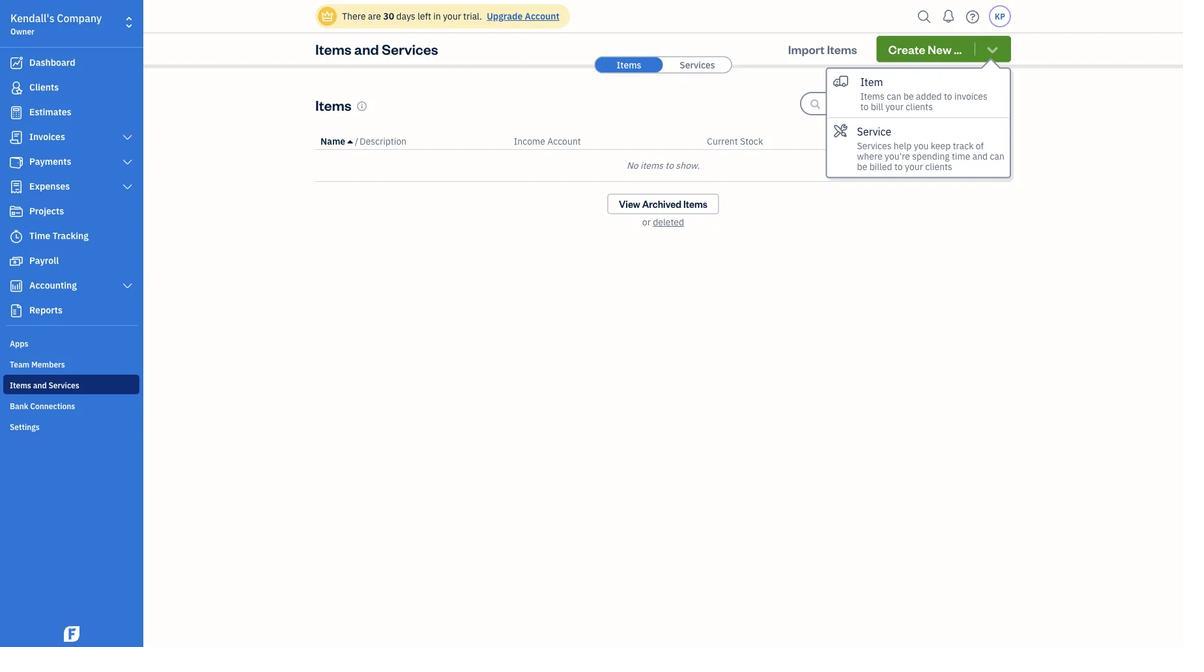 Task type: describe. For each thing, give the bounding box(es) containing it.
time
[[29, 230, 50, 242]]

clients
[[29, 81, 59, 93]]

payment image
[[8, 156, 24, 169]]

deleted link
[[653, 216, 684, 228]]

service
[[857, 124, 892, 138]]

30
[[383, 10, 394, 22]]

income
[[514, 135, 545, 147]]

dashboard
[[29, 56, 75, 68]]

services inside service services help you keep track of where you're spending time and can be billed to your clients
[[857, 139, 892, 152]]

to inside service services help you keep track of where you're spending time and can be billed to your clients
[[895, 160, 903, 172]]

or
[[642, 216, 651, 228]]

Search text field
[[828, 93, 1010, 114]]

and inside main element
[[33, 380, 47, 390]]

kendall's company owner
[[10, 11, 102, 36]]

0 vertical spatial account
[[525, 10, 560, 22]]

estimates
[[29, 106, 71, 118]]

create new … button
[[877, 36, 1011, 62]]

items and services link
[[3, 375, 139, 394]]

client image
[[8, 81, 24, 94]]

upgrade account link
[[484, 10, 560, 22]]

items inside item items can be added to invoices to bill your clients
[[861, 90, 885, 102]]

added
[[916, 90, 942, 102]]

notifications image
[[938, 3, 959, 29]]

left
[[418, 10, 431, 22]]

clients link
[[3, 76, 139, 100]]

stock
[[740, 135, 763, 147]]

create
[[889, 41, 926, 57]]

services inside main element
[[49, 380, 79, 390]]

import
[[788, 41, 825, 57]]

time tracking
[[29, 230, 89, 242]]

deleted
[[653, 216, 684, 228]]

import items button
[[777, 36, 869, 62]]

there are 30 days left in your trial. upgrade account
[[342, 10, 560, 22]]

0 horizontal spatial your
[[443, 10, 461, 22]]

create new …
[[889, 41, 962, 57]]

chevrondown image
[[985, 42, 1000, 56]]

bill
[[871, 101, 884, 113]]

clients inside item items can be added to invoices to bill your clients
[[906, 101, 933, 113]]

where
[[857, 150, 883, 162]]

connections
[[30, 401, 75, 411]]

time
[[952, 150, 971, 162]]

items link
[[595, 57, 663, 73]]

go to help image
[[963, 7, 983, 26]]

1 / from the left
[[355, 135, 359, 147]]

billed
[[870, 160, 893, 172]]

kendall's
[[10, 11, 54, 25]]

1 horizontal spatial and
[[354, 40, 379, 58]]

to right items
[[666, 159, 674, 171]]

to right added
[[944, 90, 952, 102]]

service services help you keep track of where you're spending time and can be billed to your clients
[[857, 124, 1005, 172]]

items
[[641, 159, 663, 171]]

invoices
[[955, 90, 988, 102]]

0 vertical spatial items and services
[[315, 40, 438, 58]]

main element
[[0, 0, 176, 647]]

settings link
[[3, 416, 139, 436]]

settings
[[10, 422, 40, 432]]

estimate image
[[8, 106, 24, 119]]

members
[[31, 359, 65, 370]]

reports
[[29, 304, 63, 316]]

invoices link
[[3, 126, 139, 149]]

view archived items link
[[607, 194, 719, 214]]

projects link
[[3, 200, 139, 224]]

rate / taxes
[[957, 135, 1006, 147]]

taxes
[[983, 135, 1006, 147]]

bank
[[10, 401, 28, 411]]

rate
[[957, 135, 976, 147]]

item
[[861, 75, 883, 89]]

projects
[[29, 205, 64, 217]]

…
[[954, 41, 962, 57]]

track
[[953, 139, 974, 152]]

payroll
[[29, 254, 59, 267]]

dashboard link
[[3, 51, 139, 75]]

timer image
[[8, 230, 24, 243]]

bank connections link
[[3, 396, 139, 415]]

accounting
[[29, 279, 77, 291]]

current stock
[[707, 135, 763, 147]]

description link
[[360, 135, 407, 147]]

team
[[10, 359, 29, 370]]

report image
[[8, 304, 24, 317]]

estimates link
[[3, 101, 139, 124]]

expenses link
[[3, 175, 139, 199]]

import items
[[788, 41, 857, 57]]

income account
[[514, 135, 581, 147]]

your inside item items can be added to invoices to bill your clients
[[886, 101, 904, 113]]

you
[[914, 139, 929, 152]]



Task type: locate. For each thing, give the bounding box(es) containing it.
company
[[57, 11, 102, 25]]

0 horizontal spatial /
[[355, 135, 359, 147]]

expenses
[[29, 180, 70, 192]]

dashboard image
[[8, 57, 24, 70]]

current stock link
[[707, 135, 763, 147]]

can down the taxes
[[990, 150, 1005, 162]]

items inside main element
[[10, 380, 31, 390]]

clients
[[906, 101, 933, 113], [925, 160, 953, 172]]

be left added
[[904, 90, 914, 102]]

1 vertical spatial chevron large down image
[[122, 182, 134, 192]]

income account link
[[514, 135, 581, 147]]

chevron large down image for expenses
[[122, 182, 134, 192]]

and down rate / taxes
[[973, 150, 988, 162]]

and inside service services help you keep track of where you're spending time and can be billed to your clients
[[973, 150, 988, 162]]

rate link
[[957, 135, 978, 147]]

are
[[368, 10, 381, 22]]

1 horizontal spatial can
[[990, 150, 1005, 162]]

2 / from the left
[[978, 135, 981, 147]]

your right bill
[[886, 101, 904, 113]]

3 chevron large down image from the top
[[122, 281, 134, 291]]

reports link
[[3, 299, 139, 323]]

2 horizontal spatial and
[[973, 150, 988, 162]]

1 horizontal spatial items and services
[[315, 40, 438, 58]]

0 vertical spatial clients
[[906, 101, 933, 113]]

to left bill
[[861, 101, 869, 113]]

freshbooks image
[[61, 626, 82, 642]]

1 vertical spatial your
[[886, 101, 904, 113]]

info image
[[357, 101, 367, 111]]

2 horizontal spatial your
[[905, 160, 923, 172]]

description
[[360, 135, 407, 147]]

0 horizontal spatial be
[[857, 160, 868, 172]]

account right upgrade at left
[[525, 10, 560, 22]]

item items can be added to invoices to bill your clients
[[861, 75, 988, 113]]

keep
[[931, 139, 951, 152]]

2 vertical spatial chevron large down image
[[122, 281, 134, 291]]

0 horizontal spatial and
[[33, 380, 47, 390]]

there
[[342, 10, 366, 22]]

account
[[525, 10, 560, 22], [548, 135, 581, 147]]

1 vertical spatial items and services
[[10, 380, 79, 390]]

help
[[894, 139, 912, 152]]

and
[[354, 40, 379, 58], [973, 150, 988, 162], [33, 380, 47, 390]]

view
[[619, 198, 640, 210]]

upgrade
[[487, 10, 523, 22]]

invoice image
[[8, 131, 24, 144]]

items inside the view archived items or deleted
[[684, 198, 708, 210]]

chevron large down image up chevron large down image
[[122, 132, 134, 143]]

1 vertical spatial can
[[990, 150, 1005, 162]]

caretup image
[[348, 136, 353, 147]]

1 vertical spatial be
[[857, 160, 868, 172]]

/ right caretup image
[[355, 135, 359, 147]]

1 vertical spatial clients
[[925, 160, 953, 172]]

0 vertical spatial chevron large down image
[[122, 132, 134, 143]]

name link
[[321, 135, 355, 147]]

items inside button
[[827, 41, 857, 57]]

payroll link
[[3, 250, 139, 273]]

can inside item items can be added to invoices to bill your clients
[[887, 90, 902, 102]]

chevron large down image down chevron large down image
[[122, 182, 134, 192]]

project image
[[8, 205, 24, 218]]

items and services inside main element
[[10, 380, 79, 390]]

to right billed
[[895, 160, 903, 172]]

your down you
[[905, 160, 923, 172]]

items and services up the bank connections
[[10, 380, 79, 390]]

0 vertical spatial your
[[443, 10, 461, 22]]

payments link
[[3, 151, 139, 174]]

chevron large down image
[[122, 157, 134, 167]]

create new … button
[[877, 36, 1011, 62]]

and down "team members"
[[33, 380, 47, 390]]

be
[[904, 90, 914, 102], [857, 160, 868, 172]]

clients up you
[[906, 101, 933, 113]]

to
[[944, 90, 952, 102], [861, 101, 869, 113], [666, 159, 674, 171], [895, 160, 903, 172]]

and down are at the left
[[354, 40, 379, 58]]

chevron large down image up reports link
[[122, 281, 134, 291]]

bank connections
[[10, 401, 75, 411]]

apps link
[[3, 333, 139, 353]]

items and services down are at the left
[[315, 40, 438, 58]]

money image
[[8, 255, 24, 268]]

crown image
[[321, 9, 334, 23]]

/ right rate
[[978, 135, 981, 147]]

kp
[[995, 11, 1005, 22]]

chevron large down image for accounting
[[122, 281, 134, 291]]

1 horizontal spatial be
[[904, 90, 914, 102]]

1 vertical spatial account
[[548, 135, 581, 147]]

apps
[[10, 338, 28, 349]]

team members
[[10, 359, 65, 370]]

chevron large down image inside accounting link
[[122, 281, 134, 291]]

2 vertical spatial your
[[905, 160, 923, 172]]

search image
[[914, 7, 935, 26]]

time tracking link
[[3, 225, 139, 248]]

0 vertical spatial and
[[354, 40, 379, 58]]

be left billed
[[857, 160, 868, 172]]

can inside service services help you keep track of where you're spending time and can be billed to your clients
[[990, 150, 1005, 162]]

2 chevron large down image from the top
[[122, 182, 134, 192]]

1 chevron large down image from the top
[[122, 132, 134, 143]]

no items to show.
[[627, 159, 700, 171]]

spending
[[912, 150, 950, 162]]

items
[[315, 40, 352, 58], [827, 41, 857, 57], [617, 59, 642, 71], [861, 90, 885, 102], [315, 95, 352, 114], [684, 198, 708, 210], [10, 380, 31, 390]]

0 vertical spatial can
[[887, 90, 902, 102]]

/
[[355, 135, 359, 147], [978, 135, 981, 147]]

your right in
[[443, 10, 461, 22]]

no
[[627, 159, 638, 171]]

clients inside service services help you keep track of where you're spending time and can be billed to your clients
[[925, 160, 953, 172]]

0 vertical spatial be
[[904, 90, 914, 102]]

accounting link
[[3, 274, 139, 298]]

show.
[[676, 159, 700, 171]]

days
[[396, 10, 416, 22]]

chart image
[[8, 280, 24, 293]]

current
[[707, 135, 738, 147]]

clients down keep
[[925, 160, 953, 172]]

invoices
[[29, 131, 65, 143]]

payments
[[29, 155, 71, 167]]

chevron large down image
[[122, 132, 134, 143], [122, 182, 134, 192], [122, 281, 134, 291]]

name
[[321, 135, 345, 147]]

tracking
[[52, 230, 89, 242]]

expense image
[[8, 181, 24, 194]]

owner
[[10, 26, 34, 36]]

chevron large down image inside expenses link
[[122, 182, 134, 192]]

archived
[[642, 198, 682, 210]]

new
[[928, 41, 952, 57]]

kp button
[[989, 5, 1011, 27]]

be inside item items can be added to invoices to bill your clients
[[904, 90, 914, 102]]

services
[[382, 40, 438, 58], [680, 59, 715, 71], [857, 139, 892, 152], [49, 380, 79, 390]]

1 vertical spatial and
[[973, 150, 988, 162]]

can
[[887, 90, 902, 102], [990, 150, 1005, 162]]

be inside service services help you keep track of where you're spending time and can be billed to your clients
[[857, 160, 868, 172]]

account right income
[[548, 135, 581, 147]]

view archived items or deleted
[[619, 198, 708, 228]]

can right bill
[[887, 90, 902, 102]]

in
[[433, 10, 441, 22]]

your inside service services help you keep track of where you're spending time and can be billed to your clients
[[905, 160, 923, 172]]

1 horizontal spatial /
[[978, 135, 981, 147]]

services link
[[664, 57, 732, 73]]

of
[[976, 139, 984, 152]]

chevron large down image for invoices
[[122, 132, 134, 143]]

0 horizontal spatial can
[[887, 90, 902, 102]]

1 horizontal spatial your
[[886, 101, 904, 113]]

0 horizontal spatial items and services
[[10, 380, 79, 390]]

2 vertical spatial and
[[33, 380, 47, 390]]

you're
[[885, 150, 910, 162]]



Task type: vqa. For each thing, say whether or not it's contained in the screenshot.
trial. at the top of page
yes



